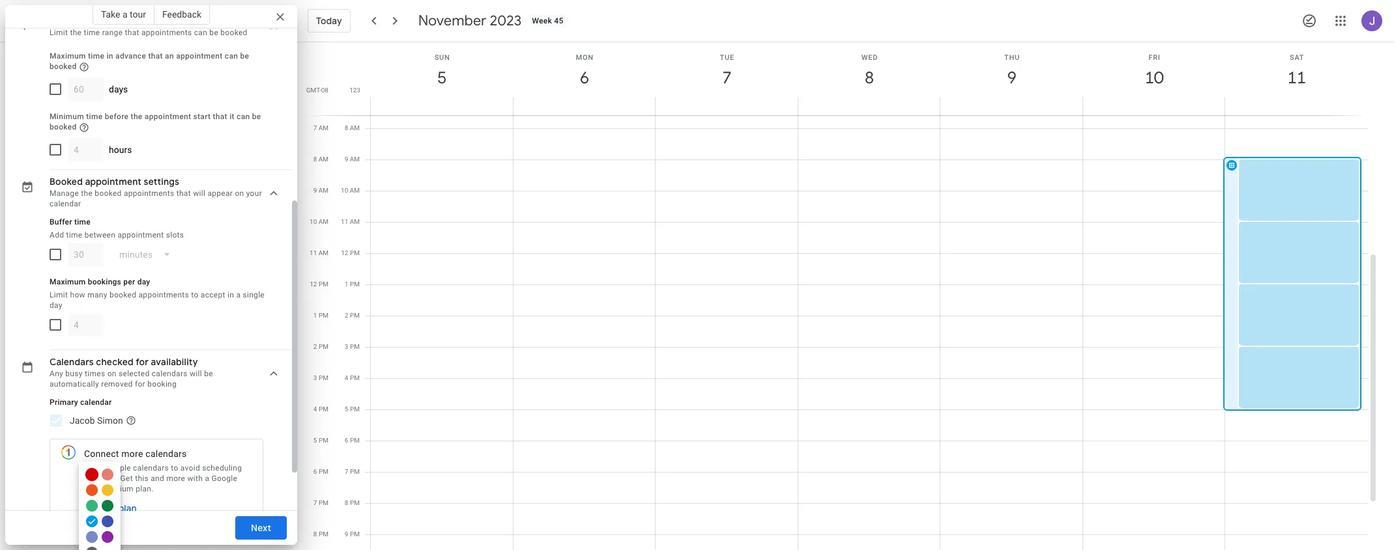 Task type: describe. For each thing, give the bounding box(es) containing it.
2 vertical spatial 10
[[310, 218, 317, 225]]

how
[[70, 290, 85, 300]]

1 vertical spatial 1 pm
[[313, 312, 328, 319]]

9 inside thu 9
[[1006, 67, 1016, 89]]

1 horizontal spatial day
[[137, 277, 150, 287]]

advance
[[115, 51, 146, 61]]

maximum for maximum time in advance that an appointment can be booked
[[50, 51, 86, 61]]

plan.
[[136, 485, 154, 494]]

jacob
[[70, 416, 95, 426]]

calendars inside calendars checked for availability any busy times on selected calendars will be automatically removed for booking
[[152, 369, 188, 378]]

appointment inside buffer time add time between appointment slots
[[118, 230, 164, 240]]

basil, set event color menu item
[[102, 500, 113, 512]]

will inside calendars checked for availability any busy times on selected calendars will be automatically removed for booking
[[190, 369, 202, 378]]

0 horizontal spatial 8 am
[[313, 156, 328, 163]]

take a tour
[[101, 9, 146, 20]]

1 vertical spatial 3
[[313, 375, 317, 382]]

peacock, set event color menu item
[[86, 516, 98, 528]]

sat
[[1290, 53, 1304, 62]]

that inside maximum time in advance that an appointment can be booked
[[148, 51, 163, 61]]

one
[[84, 485, 99, 494]]

fri
[[1149, 53, 1161, 62]]

in inside maximum time in advance that an appointment can be booked
[[107, 51, 113, 61]]

sat 11
[[1287, 53, 1305, 89]]

0 horizontal spatial 7 pm
[[313, 500, 328, 507]]

will inside booked appointment settings manage the booked appointments that will appear on your calendar
[[193, 189, 205, 198]]

the inside dropdown button
[[70, 28, 82, 37]]

to inside connect more calendars link multiple calendars to avoid scheduling conflicts. get this and more with a google one premium plan.
[[171, 464, 178, 473]]

can inside dropdown button
[[194, 28, 207, 37]]

minimum
[[50, 112, 84, 121]]

time for maximum
[[88, 51, 104, 61]]

Maximum bookings per day number field
[[74, 313, 98, 337]]

minimum time before the appointment start that it can be booked
[[50, 112, 261, 132]]

many
[[87, 290, 107, 300]]

appointments inside limit the time range that appointments can be booked dropdown button
[[141, 28, 192, 37]]

1 vertical spatial 6 pm
[[313, 469, 328, 476]]

mon
[[576, 53, 594, 62]]

7 am
[[313, 124, 328, 132]]

Minimum amount of hours before the start of the appointment that it can be booked number field
[[74, 138, 98, 161]]

11 column header
[[1225, 42, 1368, 115]]

simon
[[97, 416, 123, 426]]

2 vertical spatial 5
[[313, 437, 317, 444]]

that inside dropdown button
[[125, 28, 139, 37]]

bookings
[[88, 277, 121, 287]]

sunday, november 5 element
[[427, 63, 457, 93]]

booked inside minimum time before the appointment start that it can be booked
[[50, 122, 77, 132]]

buffer
[[50, 217, 72, 227]]

9 pm
[[345, 531, 360, 538]]

maximum for maximum bookings per day limit how many booked appointments to accept in a single day
[[50, 277, 86, 287]]

your
[[246, 189, 262, 198]]

the inside booked appointment settings manage the booked appointments that will appear on your calendar
[[81, 189, 93, 198]]

1 vertical spatial 1
[[313, 312, 317, 319]]

before
[[105, 112, 129, 121]]

with
[[187, 474, 203, 483]]

1 horizontal spatial 3
[[345, 343, 348, 351]]

tangerine, set event color menu item
[[86, 485, 98, 496]]

thursday, november 9 element
[[997, 63, 1027, 93]]

booked
[[50, 176, 83, 187]]

fri 10
[[1144, 53, 1163, 89]]

be inside calendars checked for availability any busy times on selected calendars will be automatically removed for booking
[[204, 369, 213, 378]]

5 inside sun 5
[[437, 67, 446, 89]]

08
[[321, 87, 328, 94]]

thu 9
[[1004, 53, 1020, 89]]

1 vertical spatial 10
[[341, 187, 348, 194]]

hours
[[109, 144, 132, 155]]

10 inside column header
[[1144, 67, 1163, 89]]

time for buffer
[[74, 217, 91, 227]]

8 inside wed 8
[[864, 67, 873, 89]]

banana, set event color menu item
[[102, 485, 113, 496]]

1 horizontal spatial 1 pm
[[345, 281, 360, 288]]

0 vertical spatial for
[[136, 356, 149, 368]]

removed
[[101, 380, 133, 389]]

1 horizontal spatial 2
[[345, 312, 348, 319]]

1 horizontal spatial 11
[[341, 218, 348, 225]]

and
[[151, 474, 164, 483]]

tue
[[720, 53, 735, 62]]

1 vertical spatial day
[[50, 301, 62, 310]]

flamingo, set event color menu item
[[102, 469, 113, 481]]

a inside button
[[122, 9, 127, 20]]

an
[[165, 51, 174, 61]]

calendar inside booked appointment settings manage the booked appointments that will appear on your calendar
[[50, 199, 81, 208]]

1 horizontal spatial 5
[[345, 406, 348, 413]]

8 right 7 am
[[345, 124, 348, 132]]

6 column header
[[513, 42, 656, 115]]

calendars
[[50, 356, 94, 368]]

november
[[418, 12, 486, 30]]

appear
[[207, 189, 233, 198]]

8 column header
[[798, 42, 941, 115]]

tuesday, november 7 element
[[712, 63, 742, 93]]

wed 8
[[861, 53, 878, 89]]

8 down 7 am
[[313, 156, 317, 163]]

scheduling
[[202, 464, 242, 473]]

connect
[[84, 449, 119, 459]]

8 left "9 pm"
[[313, 531, 317, 538]]

the inside minimum time before the appointment start that it can be booked
[[131, 112, 142, 121]]

sun 5
[[434, 53, 450, 89]]

slots
[[166, 230, 184, 240]]

that inside minimum time before the appointment start that it can be booked
[[213, 112, 227, 121]]

get
[[120, 474, 133, 483]]

123
[[349, 87, 360, 94]]

0 horizontal spatial 2
[[313, 343, 317, 351]]

link
[[84, 464, 99, 473]]

november 2023
[[418, 12, 522, 30]]

times
[[85, 369, 105, 378]]

start
[[193, 112, 211, 121]]

maximum time in advance that an appointment can be booked
[[50, 51, 249, 71]]

appointment inside booked appointment settings manage the booked appointments that will appear on your calendar
[[85, 176, 141, 187]]

time for minimum
[[86, 112, 103, 121]]

gmt-08
[[306, 87, 328, 94]]

a inside connect more calendars link multiple calendars to avoid scheduling conflicts. get this and more with a google one premium plan.
[[205, 474, 209, 483]]

week
[[532, 16, 552, 25]]

tour
[[130, 9, 146, 20]]

settings
[[144, 176, 179, 187]]

7 column header
[[655, 42, 798, 115]]

7 inside tue 7
[[721, 67, 731, 89]]

1 horizontal spatial 6 pm
[[345, 437, 360, 444]]

0 vertical spatial 1
[[345, 281, 348, 288]]

0 vertical spatial 8 am
[[345, 124, 360, 132]]

0 vertical spatial 8 pm
[[345, 500, 360, 507]]

per
[[123, 277, 135, 287]]

next button
[[235, 513, 287, 544]]

0 vertical spatial 10 am
[[341, 187, 360, 194]]

8 up "9 pm"
[[345, 500, 348, 507]]

1 vertical spatial 11 am
[[310, 250, 328, 257]]

time right the add
[[66, 230, 82, 240]]

6 inside mon 6
[[579, 67, 588, 89]]

wednesday, november 8 element
[[854, 63, 884, 93]]

1 horizontal spatial 9 am
[[345, 156, 360, 163]]

0 vertical spatial 12 pm
[[341, 250, 360, 257]]

take a tour button
[[92, 4, 154, 25]]

automatically
[[50, 380, 99, 389]]

1 vertical spatial 3 pm
[[313, 375, 328, 382]]

1 horizontal spatial 11 am
[[341, 218, 360, 225]]

can inside maximum time in advance that an appointment can be booked
[[225, 51, 238, 61]]

appointments inside maximum bookings per day limit how many booked appointments to accept in a single day
[[138, 290, 189, 300]]

range
[[102, 28, 123, 37]]

feedback button
[[154, 4, 210, 25]]

booked appointment settings manage the booked appointments that will appear on your calendar
[[50, 176, 262, 208]]

explore plan button
[[79, 497, 142, 520]]

appointment inside minimum time before the appointment start that it can be booked
[[145, 112, 191, 121]]

maximum bookings per day limit how many booked appointments to accept in a single day
[[50, 277, 265, 310]]

1 horizontal spatial 4 pm
[[345, 375, 360, 382]]

it
[[229, 112, 234, 121]]

blueberry, set event color menu item
[[102, 516, 113, 528]]

limit inside maximum bookings per day limit how many booked appointments to accept in a single day
[[50, 290, 68, 300]]

jacob simon
[[70, 416, 123, 426]]

0 vertical spatial 2 pm
[[345, 312, 360, 319]]

calendars checked for availability any busy times on selected calendars will be automatically removed for booking
[[50, 356, 213, 389]]

selected
[[119, 369, 150, 378]]

between
[[85, 230, 115, 240]]

Maximum days in advance that an appointment can be booked number field
[[74, 77, 98, 101]]

mon 6
[[576, 53, 594, 89]]

busy
[[65, 369, 83, 378]]

1 horizontal spatial more
[[166, 474, 185, 483]]

limit inside dropdown button
[[50, 28, 68, 37]]

next
[[251, 523, 271, 534]]

1 horizontal spatial 4
[[345, 375, 348, 382]]



Task type: locate. For each thing, give the bounding box(es) containing it.
the left the range at the top
[[70, 28, 82, 37]]

limit left the range at the top
[[50, 28, 68, 37]]

a left single
[[236, 290, 241, 300]]

this
[[135, 474, 149, 483]]

that down the tour
[[125, 28, 139, 37]]

1 vertical spatial 9 am
[[313, 187, 328, 194]]

to left avoid
[[171, 464, 178, 473]]

0 horizontal spatial 5
[[313, 437, 317, 444]]

be
[[209, 28, 218, 37], [240, 51, 249, 61], [252, 112, 261, 121], [204, 369, 213, 378]]

to inside maximum bookings per day limit how many booked appointments to accept in a single day
[[191, 290, 198, 300]]

appointment down hours
[[85, 176, 141, 187]]

11 inside column header
[[1287, 67, 1305, 89]]

8 pm left "9 pm"
[[313, 531, 328, 538]]

1 horizontal spatial 12 pm
[[341, 250, 360, 257]]

for
[[136, 356, 149, 368], [135, 380, 145, 389]]

2 horizontal spatial 11
[[1287, 67, 1305, 89]]

45
[[554, 16, 563, 25]]

2 vertical spatial calendars
[[133, 464, 169, 473]]

5 pm
[[345, 406, 360, 413], [313, 437, 328, 444]]

0 vertical spatial 6 pm
[[345, 437, 360, 444]]

grape, set event color menu item
[[102, 532, 113, 543]]

1 vertical spatial in
[[227, 290, 234, 300]]

appointment right an
[[176, 51, 223, 61]]

google
[[211, 474, 237, 483]]

0 vertical spatial in
[[107, 51, 113, 61]]

0 horizontal spatial 6
[[313, 469, 317, 476]]

explore
[[84, 503, 116, 515]]

1 vertical spatial 6
[[345, 437, 348, 444]]

primary
[[50, 398, 78, 407]]

1 vertical spatial will
[[190, 369, 202, 378]]

will left appear on the top left
[[193, 189, 205, 198]]

maximum up maximum days in advance that an appointment can be booked number field
[[50, 51, 86, 61]]

plan
[[118, 503, 137, 515]]

1 horizontal spatial 5 pm
[[345, 406, 360, 413]]

0 vertical spatial 5
[[437, 67, 446, 89]]

on inside calendars checked for availability any busy times on selected calendars will be automatically removed for booking
[[107, 369, 116, 378]]

tue 7
[[720, 53, 735, 89]]

1 vertical spatial 2 pm
[[313, 343, 328, 351]]

1
[[345, 281, 348, 288], [313, 312, 317, 319]]

11
[[1287, 67, 1305, 89], [341, 218, 348, 225], [310, 250, 317, 257]]

8 am right 7 am
[[345, 124, 360, 132]]

appointment left start
[[145, 112, 191, 121]]

8
[[864, 67, 873, 89], [345, 124, 348, 132], [313, 156, 317, 163], [345, 500, 348, 507], [313, 531, 317, 538]]

in left advance
[[107, 51, 113, 61]]

accept
[[201, 290, 225, 300]]

a right the with
[[205, 474, 209, 483]]

1 maximum from the top
[[50, 51, 86, 61]]

0 horizontal spatial day
[[50, 301, 62, 310]]

0 vertical spatial can
[[194, 28, 207, 37]]

to left accept
[[191, 290, 198, 300]]

10 am
[[341, 187, 360, 194], [310, 218, 328, 225]]

booked inside dropdown button
[[220, 28, 247, 37]]

1 vertical spatial 7 pm
[[313, 500, 328, 507]]

0 vertical spatial 2
[[345, 312, 348, 319]]

2 maximum from the top
[[50, 277, 86, 287]]

2 vertical spatial the
[[81, 189, 93, 198]]

0 vertical spatial 3 pm
[[345, 343, 360, 351]]

day up the calendars
[[50, 301, 62, 310]]

8 pm
[[345, 500, 360, 507], [313, 531, 328, 538]]

primary calendar
[[50, 398, 112, 407]]

wed
[[861, 53, 878, 62]]

calendars
[[152, 369, 188, 378], [146, 449, 187, 459], [133, 464, 169, 473]]

0 horizontal spatial 8 pm
[[313, 531, 328, 538]]

any
[[50, 369, 63, 378]]

2 vertical spatial 11
[[310, 250, 317, 257]]

1 vertical spatial to
[[171, 464, 178, 473]]

availability
[[151, 356, 198, 368]]

1 vertical spatial more
[[166, 474, 185, 483]]

4 pm
[[345, 375, 360, 382], [313, 406, 328, 413]]

checked
[[96, 356, 134, 368]]

appointments down settings
[[124, 189, 174, 198]]

1 horizontal spatial 1
[[345, 281, 348, 288]]

today
[[316, 15, 342, 27]]

1 vertical spatial 4 pm
[[313, 406, 328, 413]]

1 horizontal spatial 7 pm
[[345, 469, 360, 476]]

appointments
[[141, 28, 192, 37], [124, 189, 174, 198], [138, 290, 189, 300]]

will down 'availability'
[[190, 369, 202, 378]]

calendar up jacob simon
[[80, 398, 112, 407]]

limit
[[50, 28, 68, 37], [50, 290, 68, 300]]

thu
[[1004, 53, 1020, 62]]

11 am
[[341, 218, 360, 225], [310, 250, 328, 257]]

1 horizontal spatial 8 pm
[[345, 500, 360, 507]]

appointment left slots
[[118, 230, 164, 240]]

2 vertical spatial can
[[237, 112, 250, 121]]

1 horizontal spatial 12
[[341, 250, 348, 257]]

time right buffer
[[74, 217, 91, 227]]

time inside dropdown button
[[84, 28, 100, 37]]

0 horizontal spatial in
[[107, 51, 113, 61]]

1 horizontal spatial 2 pm
[[345, 312, 360, 319]]

1 vertical spatial calendars
[[146, 449, 187, 459]]

appointments left accept
[[138, 290, 189, 300]]

single
[[243, 290, 265, 300]]

a left the tour
[[122, 9, 127, 20]]

be inside maximum time in advance that an appointment can be booked
[[240, 51, 249, 61]]

0 horizontal spatial to
[[171, 464, 178, 473]]

take
[[101, 9, 120, 20]]

grid
[[302, 42, 1378, 551]]

grid containing 5
[[302, 42, 1378, 551]]

0 vertical spatial to
[[191, 290, 198, 300]]

calendar
[[50, 199, 81, 208], [80, 398, 112, 407]]

to
[[191, 290, 198, 300], [171, 464, 178, 473]]

0 vertical spatial a
[[122, 9, 127, 20]]

explore plan
[[84, 503, 137, 515]]

0 horizontal spatial 3 pm
[[313, 375, 328, 382]]

0 horizontal spatial a
[[122, 9, 127, 20]]

1 vertical spatial 10 am
[[310, 218, 328, 225]]

1 vertical spatial for
[[135, 380, 145, 389]]

can up it
[[225, 51, 238, 61]]

1 vertical spatial a
[[236, 290, 241, 300]]

add
[[50, 230, 64, 240]]

friday, november 10 element
[[1139, 63, 1169, 93]]

the right manage on the top left of the page
[[81, 189, 93, 198]]

time down the range at the top
[[88, 51, 104, 61]]

for down selected
[[135, 380, 145, 389]]

day right per
[[137, 277, 150, 287]]

more up multiple
[[121, 449, 143, 459]]

0 vertical spatial 3
[[345, 343, 348, 351]]

that left it
[[213, 112, 227, 121]]

limit left "how"
[[50, 290, 68, 300]]

2 pm
[[345, 312, 360, 319], [313, 343, 328, 351]]

0 horizontal spatial 9 am
[[313, 187, 328, 194]]

0 vertical spatial appointments
[[141, 28, 192, 37]]

4
[[345, 375, 348, 382], [313, 406, 317, 413]]

0 vertical spatial calendar
[[50, 199, 81, 208]]

saturday, november 11 element
[[1282, 63, 1312, 93]]

time
[[84, 28, 100, 37], [88, 51, 104, 61], [86, 112, 103, 121], [74, 217, 91, 227], [66, 230, 82, 240]]

1 vertical spatial appointments
[[124, 189, 174, 198]]

2023
[[490, 12, 522, 30]]

can inside minimum time before the appointment start that it can be booked
[[237, 112, 250, 121]]

that inside booked appointment settings manage the booked appointments that will appear on your calendar
[[176, 189, 191, 198]]

1 vertical spatial can
[[225, 51, 238, 61]]

0 vertical spatial 4 pm
[[345, 375, 360, 382]]

booking
[[147, 380, 177, 389]]

1 horizontal spatial 8 am
[[345, 124, 360, 132]]

connect more calendars link multiple calendars to avoid scheduling conflicts. get this and more with a google one premium plan.
[[84, 449, 242, 494]]

1 horizontal spatial 6
[[345, 437, 348, 444]]

12
[[341, 250, 348, 257], [310, 281, 317, 288]]

2 horizontal spatial 6
[[579, 67, 588, 89]]

1 vertical spatial 5
[[345, 406, 348, 413]]

0 horizontal spatial 3
[[313, 375, 317, 382]]

6
[[579, 67, 588, 89], [345, 437, 348, 444], [313, 469, 317, 476]]

that left an
[[148, 51, 163, 61]]

Buffer time number field
[[74, 243, 98, 266]]

booked inside booked appointment settings manage the booked appointments that will appear on your calendar
[[95, 189, 122, 198]]

9 column header
[[940, 42, 1083, 115]]

time left the before
[[86, 112, 103, 121]]

manage
[[50, 189, 79, 198]]

1 vertical spatial calendar
[[80, 398, 112, 407]]

appointments up an
[[141, 28, 192, 37]]

1 vertical spatial 5 pm
[[313, 437, 328, 444]]

0 horizontal spatial 10
[[310, 218, 317, 225]]

7
[[721, 67, 731, 89], [313, 124, 317, 132], [345, 469, 348, 476], [313, 500, 317, 507]]

appointments inside booked appointment settings manage the booked appointments that will appear on your calendar
[[124, 189, 174, 198]]

maximum up "how"
[[50, 277, 86, 287]]

on up 'removed'
[[107, 369, 116, 378]]

8 down wed
[[864, 67, 873, 89]]

maximum inside maximum bookings per day limit how many booked appointments to accept in a single day
[[50, 277, 86, 287]]

2 horizontal spatial 10
[[1144, 67, 1163, 89]]

be inside minimum time before the appointment start that it can be booked
[[252, 112, 261, 121]]

0 horizontal spatial 5 pm
[[313, 437, 328, 444]]

time inside minimum time before the appointment start that it can be booked
[[86, 112, 103, 121]]

12 pm
[[341, 250, 360, 257], [310, 281, 328, 288]]

8 am
[[345, 124, 360, 132], [313, 156, 328, 163]]

5
[[437, 67, 446, 89], [345, 406, 348, 413], [313, 437, 317, 444]]

buffer time add time between appointment slots
[[50, 217, 184, 240]]

limit the time range that appointments can be booked button
[[44, 12, 289, 40]]

sage, set event color menu item
[[86, 500, 98, 512]]

today button
[[308, 5, 350, 36]]

in right accept
[[227, 290, 234, 300]]

sun
[[434, 53, 450, 62]]

lavender, set event color menu item
[[86, 532, 98, 543]]

premium
[[101, 485, 134, 494]]

0 horizontal spatial 11 am
[[310, 250, 328, 257]]

booked inside maximum bookings per day limit how many booked appointments to accept in a single day
[[109, 290, 136, 300]]

1 vertical spatial 12
[[310, 281, 317, 288]]

1 limit from the top
[[50, 28, 68, 37]]

8 am down 7 am
[[313, 156, 328, 163]]

appointment
[[176, 51, 223, 61], [145, 112, 191, 121], [85, 176, 141, 187], [118, 230, 164, 240]]

a
[[122, 9, 127, 20], [236, 290, 241, 300], [205, 474, 209, 483]]

0 horizontal spatial on
[[107, 369, 116, 378]]

week 45
[[532, 16, 563, 25]]

will
[[193, 189, 205, 198], [190, 369, 202, 378]]

on inside booked appointment settings manage the booked appointments that will appear on your calendar
[[235, 189, 244, 198]]

0 vertical spatial on
[[235, 189, 244, 198]]

booked inside maximum time in advance that an appointment can be booked
[[50, 62, 77, 71]]

8 pm up "9 pm"
[[345, 500, 360, 507]]

0 vertical spatial limit
[[50, 28, 68, 37]]

can down the feedback button
[[194, 28, 207, 37]]

can right it
[[237, 112, 250, 121]]

10 column header
[[1082, 42, 1226, 115]]

2 vertical spatial a
[[205, 474, 209, 483]]

conflicts.
[[84, 474, 118, 483]]

9 am
[[345, 156, 360, 163], [313, 187, 328, 194]]

6 pm
[[345, 437, 360, 444], [313, 469, 328, 476]]

0 horizontal spatial 4
[[313, 406, 317, 413]]

0 horizontal spatial 12 pm
[[310, 281, 328, 288]]

0 vertical spatial 11
[[1287, 67, 1305, 89]]

time inside maximum time in advance that an appointment can be booked
[[88, 51, 104, 61]]

pm
[[350, 250, 360, 257], [319, 281, 328, 288], [350, 281, 360, 288], [319, 312, 328, 319], [350, 312, 360, 319], [319, 343, 328, 351], [350, 343, 360, 351], [319, 375, 328, 382], [350, 375, 360, 382], [319, 406, 328, 413], [350, 406, 360, 413], [319, 437, 328, 444], [350, 437, 360, 444], [319, 469, 328, 476], [350, 469, 360, 476], [319, 500, 328, 507], [350, 500, 360, 507], [319, 531, 328, 538], [350, 531, 360, 538]]

calendar down manage on the top left of the page
[[50, 199, 81, 208]]

feedback
[[162, 9, 201, 20]]

1 vertical spatial maximum
[[50, 277, 86, 287]]

2 vertical spatial 6
[[313, 469, 317, 476]]

multiple
[[101, 464, 131, 473]]

1 vertical spatial 2
[[313, 343, 317, 351]]

0 horizontal spatial 2 pm
[[313, 343, 328, 351]]

a inside maximum bookings per day limit how many booked appointments to accept in a single day
[[236, 290, 241, 300]]

in
[[107, 51, 113, 61], [227, 290, 234, 300]]

1 vertical spatial 12 pm
[[310, 281, 328, 288]]

on left the your
[[235, 189, 244, 198]]

maximum inside maximum time in advance that an appointment can be booked
[[50, 51, 86, 61]]

that down settings
[[176, 189, 191, 198]]

1 vertical spatial 8 pm
[[313, 531, 328, 538]]

7 pm
[[345, 469, 360, 476], [313, 500, 328, 507]]

5 column header
[[370, 42, 513, 115]]

more down avoid
[[166, 474, 185, 483]]

1 vertical spatial 4
[[313, 406, 317, 413]]

be inside limit the time range that appointments can be booked dropdown button
[[209, 28, 218, 37]]

the right the before
[[131, 112, 142, 121]]

limit the time range that appointments can be booked
[[50, 28, 247, 37]]

avoid
[[180, 464, 200, 473]]

2 limit from the top
[[50, 290, 68, 300]]

0 horizontal spatial 12
[[310, 281, 317, 288]]

time left the range at the top
[[84, 28, 100, 37]]

0 vertical spatial 1 pm
[[345, 281, 360, 288]]

for up selected
[[136, 356, 149, 368]]

1 vertical spatial the
[[131, 112, 142, 121]]

monday, november 6 element
[[570, 63, 599, 93]]

0 vertical spatial more
[[121, 449, 143, 459]]

0 horizontal spatial more
[[121, 449, 143, 459]]

1 vertical spatial 11
[[341, 218, 348, 225]]

appointment inside maximum time in advance that an appointment can be booked
[[176, 51, 223, 61]]

in inside maximum bookings per day limit how many booked appointments to accept in a single day
[[227, 290, 234, 300]]

tomato, set event color menu item
[[85, 468, 98, 481]]

0 horizontal spatial 1
[[313, 312, 317, 319]]

gmt-
[[306, 87, 321, 94]]

days
[[109, 84, 128, 94]]

0 horizontal spatial 10 am
[[310, 218, 328, 225]]

0 horizontal spatial 1 pm
[[313, 312, 328, 319]]



Task type: vqa. For each thing, say whether or not it's contained in the screenshot.
Holidays in United States
no



